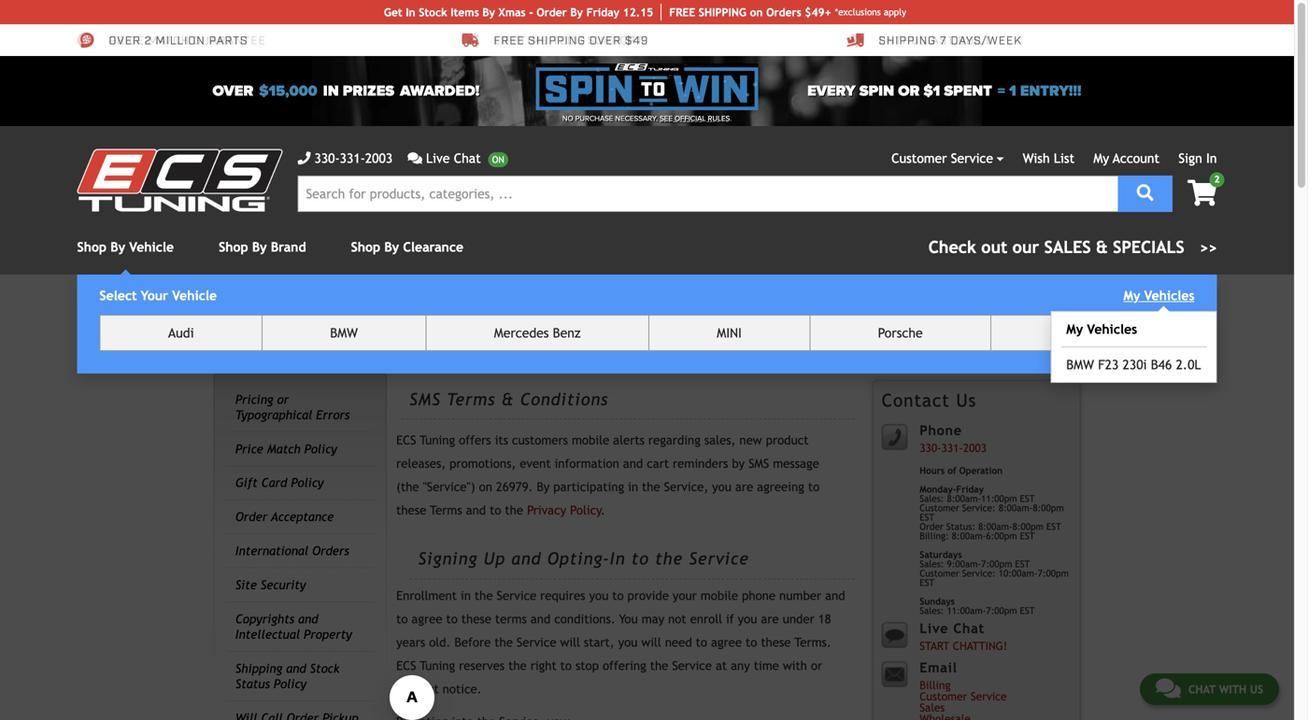 Task type: describe. For each thing, give the bounding box(es) containing it.
on inside ecs tuning offers its customers mobile alerts regarding sales, new product releases, promotions,                   event information and cart reminders by sms message (the "service") on 26979. by participating in                   the service, you are agreeing to these terms and to the
[[479, 480, 493, 495]]

specials
[[1114, 237, 1185, 257]]

wish
[[1023, 151, 1050, 166]]

0 vertical spatial 8:00pm
[[1033, 503, 1065, 514]]

ecs tuning offers its customers mobile alerts regarding sales, new product releases, promotions,                   event information and cart reminders by sms message (the "service") on 26979. by participating in                   the service, you are agreeing to these terms and to the
[[397, 433, 820, 518]]

Search text field
[[298, 176, 1119, 212]]

support
[[588, 33, 644, 48]]

to left the stop
[[561, 659, 572, 674]]

18
[[819, 613, 832, 627]]

email billing customer service sales
[[920, 660, 1007, 715]]

you up conditions.
[[589, 589, 609, 604]]

in inside enrollment in the service requires you to provide your mobile phone number and to agree to these                   terms and conditions. you may not enroll if you are under 18 years old. before the service will                   start, you will need to agree to these terms. ecs tuning reserves the right to stop offering the                   service at any time with or without notice.
[[461, 589, 471, 604]]

mercedes benz
[[494, 326, 581, 341]]

1 horizontal spatial .
[[730, 114, 732, 123]]

0 vertical spatial orders
[[767, 6, 802, 19]]

$1
[[924, 82, 941, 100]]

0 vertical spatial sales
[[1045, 237, 1092, 257]]

0 vertical spatial bmw
[[858, 308, 888, 323]]

2 horizontal spatial these
[[761, 636, 791, 650]]

7:00pm down 6:00pm
[[982, 559, 1013, 570]]

order acceptance
[[235, 510, 334, 525]]

3 sales: from the top
[[920, 606, 945, 617]]

at
[[716, 659, 727, 674]]

shop for shop by brand
[[219, 240, 248, 255]]

your
[[673, 589, 697, 604]]

match
[[267, 442, 301, 457]]

status:
[[947, 522, 976, 532]]

copyrights
[[235, 612, 295, 627]]

see official rules link
[[660, 113, 730, 124]]

errors
[[316, 408, 350, 422]]

your
[[141, 288, 168, 303]]

number
[[780, 589, 822, 604]]

0 horizontal spatial 2003
[[365, 151, 393, 166]]

0 horizontal spatial orders
[[312, 544, 349, 559]]

official
[[675, 114, 706, 123]]

start
[[920, 640, 950, 653]]

8:00am- down 11:00pm in the bottom right of the page
[[979, 522, 1013, 532]]

1 horizontal spatial 230i
[[1123, 358, 1148, 373]]

message
[[773, 457, 820, 471]]

get
[[384, 6, 403, 19]]

by left clearance
[[385, 240, 399, 255]]

my account
[[1094, 151, 1160, 166]]

0 horizontal spatial vehicles
[[1088, 322, 1138, 337]]

tuning inside ecs tuning offers its customers mobile alerts regarding sales, new product releases, promotions,                   event information and cart reminders by sms message (the "service") on 26979. by participating in                   the service, you are agreeing to these terms and to the
[[420, 433, 455, 448]]

1 vertical spatial us
[[1251, 683, 1264, 697]]

notice.
[[443, 683, 482, 697]]

1 horizontal spatial order
[[537, 6, 567, 19]]

0 vertical spatial sms
[[410, 390, 441, 410]]

7:00pm down 10:00am-
[[987, 606, 1018, 617]]

or inside pricing or typographical errors
[[277, 393, 289, 407]]

service inside email billing customer service sales
[[971, 690, 1007, 703]]

2 horizontal spatial chat
[[1189, 683, 1216, 697]]

mobile inside enrollment in the service requires you to provide your mobile phone number and to agree to these                   terms and conditions. you may not enroll if you are under 18 years old. before the service will                   start, you will need to agree to these terms. ecs tuning reserves the right to stop offering the                   service at any time with or without notice.
[[701, 589, 739, 604]]

$15,000
[[259, 82, 318, 100]]

wish list
[[1023, 151, 1075, 166]]

0 horizontal spatial friday
[[587, 6, 620, 19]]

live chat
[[426, 151, 481, 166]]

0 vertical spatial agree
[[412, 613, 443, 627]]

policy inside shipping and stock status policy
[[274, 677, 307, 692]]

international orders link
[[235, 544, 349, 559]]

1 vertical spatial &
[[502, 390, 514, 410]]

policy down "errors"
[[304, 442, 337, 457]]

service inside dropdown button
[[952, 151, 994, 166]]

service up your
[[689, 549, 750, 569]]

parts
[[209, 33, 248, 48]]

shipping for shipping 7 days/week
[[879, 33, 937, 48]]

my account link
[[1094, 151, 1160, 166]]

search image
[[1138, 185, 1154, 201]]

no
[[563, 114, 574, 123]]

chat with us link
[[1140, 674, 1280, 706]]

to up any
[[746, 636, 758, 650]]

the left the right
[[509, 659, 527, 674]]

330- inside the phone 330-331-2003
[[920, 442, 942, 455]]

rules
[[708, 114, 730, 123]]

its
[[495, 433, 509, 448]]

0 horizontal spatial order
[[235, 510, 268, 525]]

email
[[920, 660, 958, 676]]

information
[[555, 457, 620, 471]]

shipping for shipping and stock status policy
[[235, 662, 283, 676]]

sundays
[[920, 596, 955, 607]]

ecs tuning 'spin to win' contest logo image
[[536, 64, 759, 110]]

8:00am- up 9:00am-
[[952, 531, 987, 542]]

start chatting! link
[[920, 640, 1008, 653]]

price for price match policy
[[235, 442, 263, 457]]

requires
[[541, 589, 586, 604]]

shop for shop by clearance
[[351, 240, 381, 255]]

the up your
[[655, 549, 683, 569]]

event
[[520, 457, 551, 471]]

sales inside email billing customer service sales
[[920, 702, 945, 715]]

over for over 2 million parts
[[109, 33, 141, 48]]

billing link
[[920, 679, 951, 692]]

sales link
[[920, 702, 945, 715]]

0 vertical spatial f23
[[892, 308, 913, 323]]

shop for shop by vehicle
[[77, 240, 107, 255]]

ping
[[722, 6, 747, 19]]

shopping cart image
[[1188, 180, 1218, 206]]

mini
[[717, 326, 742, 341]]

chatting!
[[953, 640, 1008, 653]]

0 vertical spatial 2.0l
[[971, 308, 996, 323]]

lifetime tech support link
[[462, 32, 644, 49]]

8:00am- up 6:00pm
[[999, 503, 1033, 514]]

service,
[[664, 480, 709, 495]]

account
[[1114, 151, 1160, 166]]

enthusiast built link
[[848, 32, 992, 49]]

over 2 million parts
[[109, 33, 248, 48]]

terms of use
[[298, 302, 365, 316]]

and up 18
[[826, 589, 846, 604]]

price match policy link
[[235, 442, 337, 457]]

tuning inside enrollment in the service requires you to provide your mobile phone number and to agree to these                   terms and conditions. you may not enroll if you are under 18 years old. before the service will                   start, you will need to agree to these terms. ecs tuning reserves the right to stop offering the                   service at any time with or without notice.
[[420, 659, 455, 674]]

0 horizontal spatial 2
[[145, 33, 152, 48]]

7
[[940, 33, 948, 48]]

stock for in
[[419, 6, 448, 19]]

and right terms
[[531, 613, 551, 627]]

0 horizontal spatial bmw
[[330, 326, 358, 341]]

1 vertical spatial with
[[1220, 683, 1247, 697]]

shop by vehicle link
[[77, 240, 174, 255]]

every
[[808, 82, 856, 100]]

6:00pm
[[987, 531, 1018, 542]]

or inside enrollment in the service requires you to provide your mobile phone number and to agree to these                   terms and conditions. you may not enroll if you are under 18 years old. before the service will                   start, you will need to agree to these terms. ecs tuning reserves the right to stop offering the                   service at any time with or without notice.
[[811, 659, 823, 674]]

to right 'need'
[[696, 636, 708, 650]]

0 vertical spatial on
[[750, 6, 763, 19]]

and inside copyrights and intellectual property
[[298, 612, 318, 627]]

331- inside the phone 330-331-2003
[[942, 442, 964, 455]]

service up the right
[[517, 636, 557, 650]]

promotions,
[[450, 457, 516, 471]]

select
[[100, 288, 137, 303]]

2 vertical spatial my
[[1067, 322, 1084, 337]]

to up old.
[[446, 613, 458, 627]]

you down you
[[619, 636, 638, 650]]

order inside the hours of operation monday-friday sales: 8:00am-11:00pm est customer service: 8:00am-8:00pm est order status: 8:00am-8:00pm est billing: 8:00am-6:00pm est saturdays sales: 9:00am-7:00pm est customer service: 10:00am-7:00pm est sundays sales: 11:00am-7:00pm est
[[920, 522, 944, 532]]

international
[[235, 544, 309, 559]]

bmw f23 230i b46 2.0l inside bmw f23 230i b46 2.0l link
[[1067, 358, 1202, 373]]

gift card policy
[[235, 476, 324, 491]]

0 horizontal spatial 230i
[[916, 308, 942, 323]]

1 vertical spatial 330-331-2003 link
[[920, 442, 987, 455]]

b46 inside bmw f23 230i b46 2.0l link
[[1152, 358, 1173, 373]]

change link
[[1028, 296, 1066, 309]]

2 vertical spatial bmw
[[1067, 358, 1095, 373]]

free shipping over $49 link
[[462, 32, 649, 49]]

to up 'provide'
[[632, 549, 650, 569]]

xmas
[[499, 6, 526, 19]]

the down terms
[[495, 636, 513, 650]]

free
[[670, 6, 696, 19]]

intellectual
[[235, 628, 300, 642]]

=
[[998, 82, 1006, 100]]

privacy policy .
[[527, 504, 606, 518]]

prizes
[[343, 82, 395, 100]]

free
[[494, 33, 525, 48]]

1 vertical spatial 8:00pm
[[1013, 522, 1044, 532]]

shipping
[[529, 33, 586, 48]]

0 vertical spatial terms
[[298, 302, 329, 316]]

change clear
[[1028, 296, 1066, 321]]

by up free shipping over $49
[[571, 6, 583, 19]]

with inside enrollment in the service requires you to provide your mobile phone number and to agree to these                   terms and conditions. you may not enroll if you are under 18 years old. before the service will                   start, you will need to agree to these terms. ecs tuning reserves the right to stop offering the                   service at any time with or without notice.
[[783, 659, 808, 674]]

to up you
[[613, 589, 624, 604]]

1 horizontal spatial 2
[[1215, 174, 1220, 185]]

you right if
[[738, 613, 758, 627]]

every spin or $1 spent = 1 entry!!!
[[808, 82, 1082, 100]]

0 vertical spatial 330-
[[315, 151, 340, 166]]

free ship ping on orders $49+ *exclusions apply
[[670, 6, 907, 19]]

by left xmas
[[483, 6, 495, 19]]

purchase
[[576, 114, 614, 123]]

1 horizontal spatial agree
[[711, 636, 742, 650]]

service up terms
[[497, 589, 537, 604]]

need
[[665, 636, 692, 650]]

hours of operation monday-friday sales: 8:00am-11:00pm est customer service: 8:00am-8:00pm est order status: 8:00am-8:00pm est billing: 8:00am-6:00pm est saturdays sales: 9:00am-7:00pm est customer service: 10:00am-7:00pm est sundays sales: 11:00am-7:00pm est
[[920, 466, 1069, 617]]

policy down participating
[[570, 504, 602, 518]]

-
[[529, 6, 533, 19]]

any
[[731, 659, 751, 674]]

1 will from the left
[[561, 636, 581, 650]]

shop by clearance
[[351, 240, 464, 255]]

*exclusions apply link
[[835, 5, 907, 19]]

contact
[[882, 390, 951, 411]]

26979.
[[496, 480, 533, 495]]

to down message on the bottom of the page
[[809, 480, 820, 495]]

chat for live chat
[[454, 151, 481, 166]]

ecs inside ecs tuning offers its customers mobile alerts regarding sales, new product releases, promotions,                   event information and cart reminders by sms message (the "service") on 26979. by participating in                   the service, you are agreeing to these terms and to the
[[397, 433, 416, 448]]



Task type: vqa. For each thing, say whether or not it's contained in the screenshot.
330-331-2003 link to the right
yes



Task type: locate. For each thing, give the bounding box(es) containing it.
shop by brand link
[[219, 240, 306, 255]]

releases,
[[397, 457, 446, 471]]

live up start
[[920, 621, 949, 637]]

enthusiast
[[879, 33, 955, 48]]

sales: down hours
[[920, 494, 945, 504]]

orders left "$49+"
[[767, 6, 802, 19]]

order left status: at the bottom of the page
[[920, 522, 944, 532]]

live for live chat start chatting!
[[920, 621, 949, 637]]

and inside shipping and stock status policy
[[286, 662, 306, 676]]

est
[[1021, 494, 1036, 504], [920, 512, 935, 523], [1047, 522, 1062, 532], [1021, 531, 1036, 542], [1016, 559, 1031, 570], [920, 578, 935, 588], [1021, 606, 1036, 617]]

0 horizontal spatial us
[[957, 390, 977, 411]]

orders
[[767, 6, 802, 19], [312, 544, 349, 559]]

in right get
[[406, 6, 416, 19]]

1 horizontal spatial on
[[750, 6, 763, 19]]

1 vertical spatial price
[[235, 442, 263, 457]]

are down phone
[[761, 613, 779, 627]]

2 vertical spatial in
[[610, 549, 626, 569]]

stock down 'property'
[[310, 662, 340, 676]]

0 vertical spatial live
[[426, 151, 450, 166]]

1 vertical spatial f23
[[1099, 358, 1119, 373]]

tuning down old.
[[420, 659, 455, 674]]

8:00am-
[[948, 494, 982, 504], [999, 503, 1033, 514], [979, 522, 1013, 532], [952, 531, 987, 542]]

orders down acceptance
[[312, 544, 349, 559]]

mobile
[[572, 433, 610, 448], [701, 589, 739, 604]]

in inside ecs tuning offers its customers mobile alerts regarding sales, new product releases, promotions,                   event information and cart reminders by sms message (the "service") on 26979. by participating in                   the service, you are agreeing to these terms and to the
[[628, 480, 639, 495]]

in
[[323, 82, 339, 100], [628, 480, 639, 495], [461, 589, 471, 604]]

& inside sales & specials link
[[1097, 237, 1109, 257]]

1 vertical spatial terms
[[447, 390, 496, 410]]

1 service: from the top
[[963, 503, 996, 514]]

330-331-2003
[[315, 151, 393, 166]]

will down may
[[642, 636, 662, 650]]

provide
[[628, 589, 669, 604]]

1 tuning from the top
[[420, 433, 455, 448]]

ecs down years
[[397, 659, 416, 674]]

1 vertical spatial friday
[[957, 484, 984, 495]]

8:00pm down 11:00pm in the bottom right of the page
[[1013, 522, 1044, 532]]

friday inside the hours of operation monday-friday sales: 8:00am-11:00pm est customer service: 8:00am-8:00pm est order status: 8:00am-8:00pm est billing: 8:00am-6:00pm est saturdays sales: 9:00am-7:00pm est customer service: 10:00am-7:00pm est sundays sales: 11:00am-7:00pm est
[[957, 484, 984, 495]]

signing up and opting-in to the service
[[418, 549, 750, 569]]

in for get
[[406, 6, 416, 19]]

2 ecs from the top
[[397, 659, 416, 674]]

0 vertical spatial vehicles
[[1145, 288, 1195, 303]]

privacy policy link
[[527, 504, 602, 518]]

331- down phone
[[942, 442, 964, 455]]

international orders
[[235, 544, 349, 559]]

2 vertical spatial chat
[[1189, 683, 1216, 697]]

1 horizontal spatial shipping
[[879, 33, 937, 48]]

live inside live chat start chatting!
[[920, 621, 949, 637]]

ecs
[[397, 433, 416, 448], [397, 659, 416, 674]]

by up select
[[111, 240, 125, 255]]

over down guarantee
[[213, 82, 254, 100]]

shop up use
[[351, 240, 381, 255]]

1 vertical spatial these
[[462, 613, 492, 627]]

mobile up the information
[[572, 433, 610, 448]]

shipping and stock status policy link
[[235, 662, 340, 692]]

2 down sign in
[[1215, 174, 1220, 185]]

shipping down apply on the top
[[879, 33, 937, 48]]

0 vertical spatial in
[[406, 6, 416, 19]]

the down cart
[[642, 480, 661, 495]]

copyrights and intellectual property link
[[235, 612, 352, 642]]

vehicle for select your vehicle
[[172, 288, 217, 303]]

2 vertical spatial terms
[[430, 504, 462, 518]]

mobile up if
[[701, 589, 739, 604]]

and down copyrights and intellectual property link
[[286, 662, 306, 676]]

1 horizontal spatial in
[[461, 589, 471, 604]]

price up gift
[[235, 442, 263, 457]]

0 vertical spatial b46
[[945, 308, 967, 323]]

friday down operation
[[957, 484, 984, 495]]

in up you
[[610, 549, 626, 569]]

reminders
[[673, 457, 729, 471]]

1 vertical spatial 2003
[[964, 442, 987, 455]]

price match policy
[[235, 442, 337, 457]]

1 horizontal spatial these
[[462, 613, 492, 627]]

0 horizontal spatial shop
[[77, 240, 107, 255]]

sign in link
[[1179, 151, 1218, 166]]

by
[[483, 6, 495, 19], [571, 6, 583, 19], [111, 240, 125, 255], [252, 240, 267, 255], [385, 240, 399, 255], [537, 480, 550, 495]]

0 vertical spatial of
[[332, 302, 343, 316]]

0 vertical spatial these
[[397, 504, 427, 518]]

reserves
[[459, 659, 505, 674]]

1 ecs from the top
[[397, 433, 416, 448]]

are inside ecs tuning offers its customers mobile alerts regarding sales, new product releases, promotions,                   event information and cart reminders by sms message (the "service") on 26979. by participating in                   the service, you are agreeing to these terms and to the
[[736, 480, 754, 495]]

over for over $15,000 in prizes
[[213, 82, 254, 100]]

2 horizontal spatial my
[[1124, 288, 1141, 303]]

2003 up operation
[[964, 442, 987, 455]]

0 horizontal spatial with
[[783, 659, 808, 674]]

regarding
[[649, 433, 701, 448]]

1 horizontal spatial sales
[[1045, 237, 1092, 257]]

customer
[[892, 151, 948, 166], [920, 503, 960, 514], [920, 568, 960, 579], [920, 690, 968, 703]]

product
[[766, 433, 809, 448]]

0 vertical spatial tuning
[[420, 433, 455, 448]]

are inside enrollment in the service requires you to provide your mobile phone number and to agree to these                   terms and conditions. you may not enroll if you are under 18 years old. before the service will                   start, you will need to agree to these terms. ecs tuning reserves the right to stop offering the                   service at any time with or without notice.
[[761, 613, 779, 627]]

in for sign
[[1207, 151, 1218, 166]]

1 vertical spatial my vehicles
[[1067, 322, 1138, 337]]

shop left brand
[[219, 240, 248, 255]]

2 horizontal spatial order
[[920, 522, 944, 532]]

230i
[[916, 308, 942, 323], [1123, 358, 1148, 373]]

1 vertical spatial b46
[[1152, 358, 1173, 373]]

gift card policy link
[[235, 476, 324, 491]]

1 vertical spatial 331-
[[942, 442, 964, 455]]

terms up offers at the left bottom
[[447, 390, 496, 410]]

0 horizontal spatial sales
[[920, 702, 945, 715]]

330-331-2003 link down phone
[[920, 442, 987, 455]]

these inside ecs tuning offers its customers mobile alerts regarding sales, new product releases, promotions,                   event information and cart reminders by sms message (the "service") on 26979. by participating in                   the service, you are agreeing to these terms and to the
[[397, 504, 427, 518]]

1 vertical spatial 330-
[[920, 442, 942, 455]]

friday up over
[[587, 6, 620, 19]]

the down up
[[475, 589, 493, 604]]

0 vertical spatial my vehicles
[[1124, 288, 1195, 303]]

us
[[957, 390, 977, 411], [1251, 683, 1264, 697]]

1 horizontal spatial price
[[235, 442, 263, 457]]

1 horizontal spatial us
[[1251, 683, 1264, 697]]

not
[[669, 613, 687, 627]]

over
[[109, 33, 141, 48], [213, 82, 254, 100]]

stock left items
[[419, 6, 448, 19]]

shipping up status at the left of page
[[235, 662, 283, 676]]

vehicles down specials
[[1145, 288, 1195, 303]]

the down 'need'
[[650, 659, 669, 674]]

3 shop from the left
[[351, 240, 381, 255]]

terms right the page
[[298, 302, 329, 316]]

of for hours
[[948, 466, 957, 476]]

up
[[484, 549, 506, 569]]

years
[[397, 636, 426, 650]]

2 horizontal spatial or
[[899, 82, 920, 100]]

bmw down use
[[330, 326, 358, 341]]

1 vertical spatial on
[[479, 480, 493, 495]]

0 horizontal spatial price
[[109, 33, 145, 48]]

lifetime tech support
[[494, 33, 644, 48]]

stock inside shipping and stock status policy
[[310, 662, 340, 676]]

old.
[[429, 636, 451, 650]]

0 horizontal spatial bmw f23 230i b46 2.0l
[[858, 308, 996, 323]]

of for terms
[[332, 302, 343, 316]]

0 vertical spatial are
[[736, 480, 754, 495]]

0 horizontal spatial b46
[[945, 308, 967, 323]]

0 horizontal spatial mobile
[[572, 433, 610, 448]]

my for my account link
[[1094, 151, 1110, 166]]

shipping 7 days/week
[[879, 33, 1023, 48]]

0 horizontal spatial or
[[277, 393, 289, 407]]

site security link
[[235, 578, 306, 593]]

1 horizontal spatial b46
[[1152, 358, 1173, 373]]

2 link
[[1173, 173, 1225, 208]]

1 horizontal spatial vehicles
[[1145, 288, 1195, 303]]

security
[[261, 578, 306, 593]]

customer inside dropdown button
[[892, 151, 948, 166]]

over 2 million parts link
[[77, 32, 248, 49]]

bmw up porsche
[[858, 308, 888, 323]]

agree
[[412, 613, 443, 627], [711, 636, 742, 650]]

typographical
[[235, 408, 313, 422]]

0 vertical spatial vehicle
[[129, 240, 174, 255]]

f23 up porsche
[[892, 308, 913, 323]]

1 horizontal spatial friday
[[957, 484, 984, 495]]

0 horizontal spatial sms
[[410, 390, 441, 410]]

1 vertical spatial bmw f23 230i b46 2.0l
[[1067, 358, 1202, 373]]

230i up porsche
[[916, 308, 942, 323]]

1 horizontal spatial of
[[948, 466, 957, 476]]

these up time
[[761, 636, 791, 650]]

0 horizontal spatial 330-331-2003 link
[[298, 149, 393, 168]]

acceptance
[[271, 510, 334, 525]]

you inside ecs tuning offers its customers mobile alerts regarding sales, new product releases, promotions,                   event information and cart reminders by sms message (the "service") on 26979. by participating in                   the service, you are agreeing to these terms and to the
[[713, 480, 732, 495]]

2 sales: from the top
[[920, 559, 945, 570]]

1 vertical spatial vehicle
[[172, 288, 217, 303]]

330- down phone
[[920, 442, 942, 455]]

tech
[[553, 33, 584, 48]]

shop up select
[[77, 240, 107, 255]]

and down "service")
[[466, 504, 486, 518]]

customer service link
[[920, 690, 1007, 703]]

sales: left 11:00am- in the bottom of the page
[[920, 606, 945, 617]]

wish list link
[[1023, 151, 1075, 166]]

0 horizontal spatial will
[[561, 636, 581, 650]]

1 vertical spatial agree
[[711, 636, 742, 650]]

330- right phone image
[[315, 151, 340, 166]]

home page
[[230, 302, 285, 316]]

and right up
[[512, 549, 542, 569]]

0 vertical spatial 230i
[[916, 308, 942, 323]]

0 vertical spatial 330-331-2003 link
[[298, 149, 393, 168]]

f23 down volkswagen
[[1099, 358, 1119, 373]]

the down 26979.
[[505, 504, 524, 518]]

8:00am- up status: at the bottom of the page
[[948, 494, 982, 504]]

clear
[[1028, 309, 1057, 321]]

1 shop from the left
[[77, 240, 107, 255]]

0 vertical spatial friday
[[587, 6, 620, 19]]

if
[[726, 613, 734, 627]]

1 vertical spatial .
[[602, 504, 606, 518]]

vehicle up your
[[129, 240, 174, 255]]

to down 26979.
[[490, 504, 502, 518]]

spent
[[945, 82, 993, 100]]

match
[[148, 33, 190, 48]]

contact us
[[882, 390, 977, 411]]

time
[[754, 659, 780, 674]]

1 vertical spatial ecs
[[397, 659, 416, 674]]

ecs inside enrollment in the service requires you to provide your mobile phone number and to agree to these                   terms and conditions. you may not enroll if you are under 18 years old. before the service will                   start, you will need to agree to these terms. ecs tuning reserves the right to stop offering the                   service at any time with or without notice.
[[397, 659, 416, 674]]

these down (the
[[397, 504, 427, 518]]

order right '-'
[[537, 6, 567, 19]]

1 vertical spatial 2.0l
[[1177, 358, 1202, 373]]

1 vertical spatial my
[[1124, 288, 1141, 303]]

b46 down my vehicles link on the top right of the page
[[1152, 358, 1173, 373]]

1 vertical spatial sms
[[749, 457, 770, 471]]

price for price match guarantee
[[109, 33, 145, 48]]

shop by brand
[[219, 240, 306, 255]]

2 horizontal spatial bmw
[[1067, 358, 1095, 373]]

terms.
[[795, 636, 832, 650]]

cart
[[647, 457, 669, 471]]

7:00pm right 9:00am-
[[1038, 568, 1069, 579]]

0 horizontal spatial &
[[502, 390, 514, 410]]

2 will from the left
[[642, 636, 662, 650]]

or left $1
[[899, 82, 920, 100]]

2 tuning from the top
[[420, 659, 455, 674]]

these up before
[[462, 613, 492, 627]]

0 vertical spatial ecs
[[397, 433, 416, 448]]

0 vertical spatial sales:
[[920, 494, 945, 504]]

privacy
[[527, 504, 567, 518]]

mobile inside ecs tuning offers its customers mobile alerts regarding sales, new product releases, promotions,                   event information and cart reminders by sms message (the "service") on 26979. by participating in                   the service, you are agreeing to these terms and to the
[[572, 433, 610, 448]]

vehicles up bmw f23 230i b46 2.0l link
[[1088, 322, 1138, 337]]

0 horizontal spatial f23
[[892, 308, 913, 323]]

0 horizontal spatial are
[[736, 480, 754, 495]]

pricing or typographical errors
[[235, 393, 350, 422]]

price left match
[[109, 33, 145, 48]]

& up its
[[502, 390, 514, 410]]

site
[[235, 578, 257, 593]]

agree down enrollment
[[412, 613, 443, 627]]

2003 inside the phone 330-331-2003
[[964, 442, 987, 455]]

price match guarantee link
[[77, 32, 266, 49]]

enthusiast built
[[879, 33, 992, 48]]

ecs up releases, in the bottom of the page
[[397, 433, 416, 448]]

1 vertical spatial 2
[[1215, 174, 1220, 185]]

2 service: from the top
[[963, 568, 996, 579]]

start,
[[584, 636, 615, 650]]

1 horizontal spatial over
[[213, 82, 254, 100]]

comments image
[[408, 152, 423, 165]]

shipping inside shipping 7 days/week link
[[879, 33, 937, 48]]

1 vertical spatial vehicles
[[1088, 322, 1138, 337]]

0 horizontal spatial in
[[406, 6, 416, 19]]

sms
[[410, 390, 441, 410], [749, 457, 770, 471]]

alerts
[[613, 433, 645, 448]]

customer inside email billing customer service sales
[[920, 690, 968, 703]]

chat inside live chat start chatting!
[[954, 621, 985, 637]]

phone image
[[298, 152, 311, 165]]

of inside the hours of operation monday-friday sales: 8:00am-11:00pm est customer service: 8:00am-8:00pm est order status: 8:00am-8:00pm est billing: 8:00am-6:00pm est saturdays sales: 9:00am-7:00pm est customer service: 10:00am-7:00pm est sundays sales: 11:00am-7:00pm est
[[948, 466, 957, 476]]

policy right status at the left of page
[[274, 677, 307, 692]]

0 vertical spatial price
[[109, 33, 145, 48]]

sms inside ecs tuning offers its customers mobile alerts regarding sales, new product releases, promotions,                   event information and cart reminders by sms message (the "service") on 26979. by participating in                   the service, you are agreeing to these terms and to the
[[749, 457, 770, 471]]

1 vertical spatial live
[[920, 621, 949, 637]]

or down terms.
[[811, 659, 823, 674]]

chat
[[454, 151, 481, 166], [954, 621, 985, 637], [1189, 683, 1216, 697]]

stop
[[576, 659, 599, 674]]

1 vertical spatial bmw
[[330, 326, 358, 341]]

you down reminders
[[713, 480, 732, 495]]

live for live chat
[[426, 151, 450, 166]]

sign in
[[1179, 151, 1218, 166]]

1 vertical spatial mobile
[[701, 589, 739, 604]]

shipping inside shipping and stock status policy
[[235, 662, 283, 676]]

live right "comments" image
[[426, 151, 450, 166]]

terms
[[495, 613, 527, 627]]

330-331-2003 link left "comments" image
[[298, 149, 393, 168]]

over inside over 2 million parts link
[[109, 33, 141, 48]]

ecs tuning image
[[77, 149, 283, 212]]

my for my vehicles link on the top right of the page
[[1124, 288, 1141, 303]]

0 vertical spatial mobile
[[572, 433, 610, 448]]

of left use
[[332, 302, 343, 316]]

0 vertical spatial or
[[899, 82, 920, 100]]

8:00pm right 11:00pm in the bottom right of the page
[[1033, 503, 1065, 514]]

sales & specials
[[1045, 237, 1185, 257]]

by left brand
[[252, 240, 267, 255]]

customer service button
[[892, 149, 1005, 168]]

1 horizontal spatial in
[[610, 549, 626, 569]]

vehicle for shop by vehicle
[[129, 240, 174, 255]]

2 left million
[[145, 33, 152, 48]]

or up typographical
[[277, 393, 289, 407]]

agreeing
[[757, 480, 805, 495]]

operation
[[960, 466, 1003, 476]]

0 horizontal spatial these
[[397, 504, 427, 518]]

by up privacy
[[537, 480, 550, 495]]

service down 'need'
[[673, 659, 712, 674]]

porsche
[[878, 326, 923, 341]]

friday
[[587, 6, 620, 19], [957, 484, 984, 495]]

0 horizontal spatial stock
[[310, 662, 340, 676]]

in left the prizes
[[323, 82, 339, 100]]

clear link
[[1028, 309, 1066, 322]]

1 horizontal spatial 330-331-2003 link
[[920, 442, 987, 455]]

policy right card
[[291, 476, 324, 491]]

2 vertical spatial in
[[461, 589, 471, 604]]

1 sales: from the top
[[920, 494, 945, 504]]

terms down "service")
[[430, 504, 462, 518]]

on down the promotions,
[[479, 480, 493, 495]]

1 vertical spatial sales:
[[920, 559, 945, 570]]

shop by clearance link
[[351, 240, 464, 255]]

1 horizontal spatial with
[[1220, 683, 1247, 697]]

and up 'property'
[[298, 612, 318, 627]]

2.0l down my vehicles link on the top right of the page
[[1177, 358, 1202, 373]]

built
[[959, 33, 992, 48]]

see
[[660, 114, 673, 123]]

1 horizontal spatial f23
[[1099, 358, 1119, 373]]

live
[[426, 151, 450, 166], [920, 621, 949, 637]]

2.0l left clear
[[971, 308, 996, 323]]

to up years
[[397, 613, 408, 627]]

0 vertical spatial 331-
[[340, 151, 365, 166]]

vehicle up audi
[[172, 288, 217, 303]]

over $15,000 in prizes
[[213, 82, 395, 100]]

2003 left "comments" image
[[365, 151, 393, 166]]

0 horizontal spatial over
[[109, 33, 141, 48]]

2 shop from the left
[[219, 240, 248, 255]]

2 horizontal spatial in
[[628, 480, 639, 495]]

stock for and
[[310, 662, 340, 676]]

chat for live chat start chatting!
[[954, 621, 985, 637]]

by inside ecs tuning offers its customers mobile alerts regarding sales, new product releases, promotions,                   event information and cart reminders by sms message (the "service") on 26979. by participating in                   the service, you are agreeing to these terms and to the
[[537, 480, 550, 495]]

will
[[561, 636, 581, 650], [642, 636, 662, 650]]

0 vertical spatial 2003
[[365, 151, 393, 166]]

on right ping
[[750, 6, 763, 19]]

tuning up releases, in the bottom of the page
[[420, 433, 455, 448]]

no purchase necessary. see official rules .
[[563, 114, 732, 123]]

page
[[262, 302, 285, 316]]

mercedes
[[494, 326, 549, 341]]

1 horizontal spatial orders
[[767, 6, 802, 19]]

and down alerts
[[623, 457, 643, 471]]

terms inside ecs tuning offers its customers mobile alerts regarding sales, new product releases, promotions,                   event information and cart reminders by sms message (the "service") on 26979. by participating in                   the service, you are agreeing to these terms and to the
[[430, 504, 462, 518]]

0 vertical spatial in
[[323, 82, 339, 100]]

saturdays
[[920, 550, 963, 560]]



